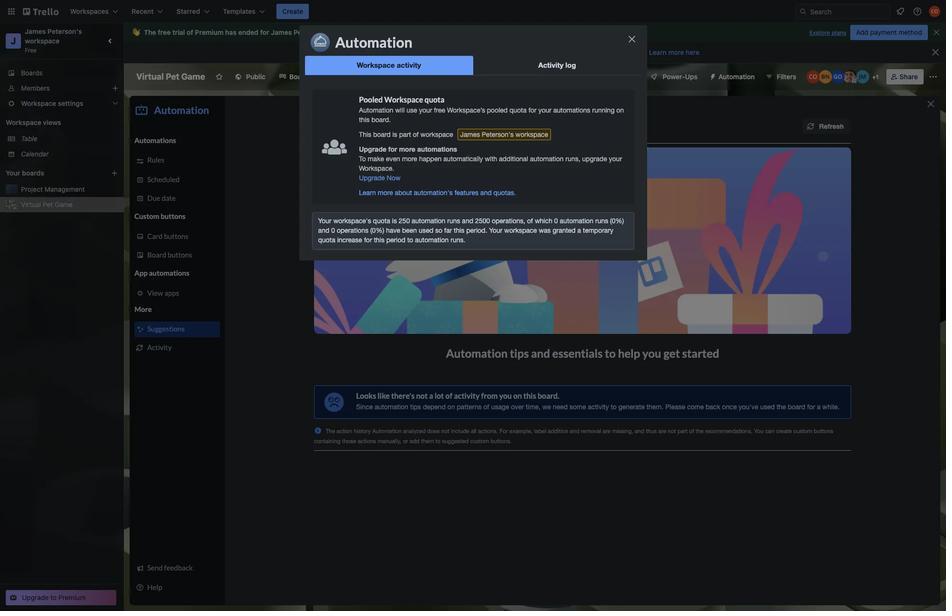 Task type: locate. For each thing, give the bounding box(es) containing it.
ended
[[238, 28, 259, 36]]

board
[[457, 48, 477, 56], [290, 73, 308, 81]]

1 horizontal spatial peterson's
[[294, 28, 328, 36]]

board inside board "link"
[[290, 73, 308, 81]]

j link
[[6, 33, 21, 49]]

james
[[25, 27, 46, 35], [271, 28, 292, 36]]

calendar
[[21, 150, 49, 158]]

0 vertical spatial board
[[457, 48, 477, 56]]

0 vertical spatial pet
[[166, 72, 179, 82]]

show menu image
[[929, 72, 939, 82]]

to right set
[[425, 48, 431, 56]]

1 vertical spatial board
[[290, 73, 308, 81]]

1 vertical spatial virtual pet game
[[21, 200, 73, 208]]

0 horizontal spatial board
[[290, 73, 308, 81]]

1 vertical spatial sm image
[[706, 69, 719, 83]]

premium right the upgrade
[[58, 593, 86, 602]]

peterson's up boards link
[[48, 27, 82, 35]]

virtual
[[136, 72, 164, 82], [21, 200, 41, 208]]

sm image right ups
[[706, 69, 719, 83]]

0 horizontal spatial virtual
[[21, 200, 41, 208]]

any
[[616, 48, 627, 56]]

Board name text field
[[132, 69, 210, 84]]

1 horizontal spatial game
[[181, 72, 205, 82]]

power-ups button
[[644, 69, 704, 84]]

virtual down 'project'
[[21, 200, 41, 208]]

this
[[369, 48, 383, 56]]

pet
[[166, 72, 179, 82], [43, 200, 53, 208]]

virtual pet game
[[136, 72, 205, 82], [21, 200, 73, 208]]

explore
[[810, 29, 831, 36]]

premium right of
[[195, 28, 224, 36]]

peterson's inside banner
[[294, 28, 328, 36]]

gary orlando (garyorlando) image
[[832, 70, 845, 83]]

james right for
[[271, 28, 292, 36]]

0 vertical spatial premium
[[195, 28, 224, 36]]

game left star or unstar board icon
[[181, 72, 205, 82]]

pet down "project management"
[[43, 200, 53, 208]]

0 horizontal spatial peterson's
[[48, 27, 82, 35]]

plans
[[832, 29, 847, 36]]

peterson's
[[48, 27, 82, 35], [294, 28, 328, 36]]

+
[[873, 73, 877, 81]]

Search field
[[808, 4, 891, 19]]

search image
[[800, 8, 808, 15]]

0 horizontal spatial sm image
[[356, 48, 369, 58]]

1 vertical spatial to
[[50, 593, 57, 602]]

👋 the free trial of premium has ended for james peterson's workspace .
[[132, 28, 367, 36]]

add payment method
[[857, 28, 923, 36]]

table
[[21, 135, 37, 143]]

1 horizontal spatial premium
[[195, 28, 224, 36]]

0 horizontal spatial workspace
[[25, 37, 60, 45]]

google drive
[[596, 73, 637, 81]]

free
[[25, 47, 37, 54]]

game
[[181, 72, 205, 82], [55, 200, 73, 208]]

christina overa (christinaovera) image
[[807, 70, 820, 83]]

project management
[[21, 185, 85, 193]]

virtual pet game down the free
[[136, 72, 205, 82]]

public button
[[229, 69, 271, 84]]

pet down trial
[[166, 72, 179, 82]]

public
[[246, 73, 266, 81]]

1 vertical spatial virtual
[[21, 200, 41, 208]]

board left customize views 'image'
[[290, 73, 308, 81]]

of
[[187, 28, 193, 36]]

1 horizontal spatial sm image
[[706, 69, 719, 83]]

1 horizontal spatial james
[[271, 28, 292, 36]]

virtual pet game inside virtual pet game "text box"
[[136, 72, 205, 82]]

0 vertical spatial game
[[181, 72, 205, 82]]

1 horizontal spatial board
[[457, 48, 477, 56]]

explore plans button
[[810, 27, 847, 39]]

power-
[[663, 73, 686, 81]]

upgrade to premium link
[[6, 590, 116, 605]]

ups
[[686, 73, 698, 81]]

j
[[11, 35, 16, 46]]

james inside james peterson's workspace free
[[25, 27, 46, 35]]

sm image for this board is set to public. board admins can change its visibility setting at any time.
[[356, 48, 369, 58]]

your boards
[[6, 169, 44, 177]]

public.
[[433, 48, 456, 56]]

upgrade
[[22, 593, 49, 602]]

0 horizontal spatial premium
[[58, 593, 86, 602]]

project
[[21, 185, 43, 193]]

1 horizontal spatial to
[[425, 48, 431, 56]]

sm image
[[356, 48, 369, 58], [706, 69, 719, 83]]

setting
[[582, 48, 606, 56]]

is
[[405, 48, 411, 56]]

at
[[607, 48, 614, 56]]

boards
[[22, 169, 44, 177]]

share
[[900, 73, 919, 81]]

board
[[385, 48, 404, 56]]

0 vertical spatial sm image
[[356, 48, 369, 58]]

board right the public.
[[457, 48, 477, 56]]

sm image inside automation "button"
[[706, 69, 719, 83]]

change
[[517, 48, 542, 56]]

premium
[[195, 28, 224, 36], [58, 593, 86, 602]]

👋
[[132, 28, 140, 36]]

create
[[282, 7, 303, 15]]

trial
[[173, 28, 185, 36]]

workspace
[[330, 28, 365, 36], [25, 37, 60, 45]]

0 vertical spatial virtual pet game
[[136, 72, 205, 82]]

calendar link
[[21, 149, 118, 159]]

create button
[[277, 4, 309, 19]]

0 vertical spatial to
[[425, 48, 431, 56]]

james up free
[[25, 27, 46, 35]]

1 horizontal spatial virtual pet game
[[136, 72, 205, 82]]

1 horizontal spatial virtual
[[136, 72, 164, 82]]

virtual pet game down "project management"
[[21, 200, 73, 208]]

1 vertical spatial game
[[55, 200, 73, 208]]

game down management
[[55, 200, 73, 208]]

to
[[425, 48, 431, 56], [50, 593, 57, 602]]

1 vertical spatial pet
[[43, 200, 53, 208]]

share button
[[887, 69, 924, 84]]

project management link
[[21, 185, 118, 194]]

payment
[[871, 28, 898, 36]]

1 vertical spatial workspace
[[25, 37, 60, 45]]

peterson's down create button
[[294, 28, 328, 36]]

0 vertical spatial virtual
[[136, 72, 164, 82]]

christina overa (christinaovera) image
[[930, 6, 941, 17]]

james peterson's workspace link
[[25, 27, 84, 45]]

0 horizontal spatial james
[[25, 27, 46, 35]]

members link
[[0, 81, 124, 96]]

to right the upgrade
[[50, 593, 57, 602]]

virtual down the
[[136, 72, 164, 82]]

1 horizontal spatial pet
[[166, 72, 179, 82]]

peterson's inside james peterson's workspace free
[[48, 27, 82, 35]]

sm image down .
[[356, 48, 369, 58]]

pet inside "text box"
[[166, 72, 179, 82]]

0 vertical spatial workspace
[[330, 28, 365, 36]]

banner
[[124, 23, 947, 42]]



Task type: vqa. For each thing, say whether or not it's contained in the screenshot.
the share button
yes



Task type: describe. For each thing, give the bounding box(es) containing it.
set
[[413, 48, 423, 56]]

1 vertical spatial premium
[[58, 593, 86, 602]]

this board is set to public. board admins can change its visibility setting at any time. learn more here
[[369, 48, 700, 56]]

james peterson's workspace free
[[25, 27, 84, 54]]

free
[[158, 28, 171, 36]]

workspace
[[6, 118, 41, 126]]

your
[[6, 169, 20, 177]]

open information menu image
[[914, 7, 923, 16]]

visibility
[[553, 48, 581, 56]]

+ 1
[[873, 73, 879, 81]]

ben nelson (bennelson96) image
[[819, 70, 833, 83]]

customize views image
[[319, 72, 328, 82]]

table link
[[21, 134, 118, 144]]

members
[[21, 84, 50, 92]]

0 horizontal spatial game
[[55, 200, 73, 208]]

here
[[686, 48, 700, 56]]

method
[[899, 28, 923, 36]]

boards
[[21, 69, 43, 77]]

the
[[144, 28, 156, 36]]

banner containing 👋
[[124, 23, 947, 42]]

google
[[596, 73, 618, 81]]

.
[[365, 28, 367, 36]]

virtual pet game link
[[21, 200, 118, 209]]

filters button
[[763, 69, 800, 84]]

admins
[[478, 48, 502, 56]]

automation
[[719, 73, 755, 81]]

your boards with 2 items element
[[6, 167, 96, 179]]

add
[[857, 28, 869, 36]]

can
[[504, 48, 516, 56]]

0 horizontal spatial to
[[50, 593, 57, 602]]

add payment method button
[[851, 25, 929, 40]]

sm image for automation
[[706, 69, 719, 83]]

automation button
[[706, 69, 761, 84]]

drive
[[620, 73, 637, 81]]

upgrade to premium
[[22, 593, 86, 602]]

primary element
[[0, 0, 947, 23]]

for
[[260, 28, 269, 36]]

time.
[[629, 48, 646, 56]]

james peterson (jamespeterson93) image
[[844, 70, 858, 83]]

power-ups
[[663, 73, 698, 81]]

0 notifications image
[[895, 6, 907, 17]]

explore plans
[[810, 29, 847, 36]]

0 horizontal spatial pet
[[43, 200, 53, 208]]

board link
[[273, 69, 314, 84]]

boards link
[[0, 65, 124, 81]]

google drive button
[[580, 69, 642, 84]]

star or unstar board image
[[216, 73, 223, 81]]

workspace inside james peterson's workspace free
[[25, 37, 60, 45]]

game inside "text box"
[[181, 72, 205, 82]]

its
[[543, 48, 552, 56]]

jeremy miller (jeremymiller198) image
[[857, 70, 870, 83]]

workspace views
[[6, 118, 61, 126]]

views
[[43, 118, 61, 126]]

more
[[669, 48, 685, 56]]

add board image
[[111, 169, 118, 177]]

management
[[45, 185, 85, 193]]

learn
[[650, 48, 667, 56]]

wave image
[[132, 28, 140, 37]]

filters
[[777, 73, 797, 81]]

james inside banner
[[271, 28, 292, 36]]

learn more here link
[[646, 48, 700, 56]]

virtual inside "text box"
[[136, 72, 164, 82]]

premium inside banner
[[195, 28, 224, 36]]

0 horizontal spatial virtual pet game
[[21, 200, 73, 208]]

has
[[225, 28, 237, 36]]

1 horizontal spatial workspace
[[330, 28, 365, 36]]

1
[[877, 73, 879, 81]]



